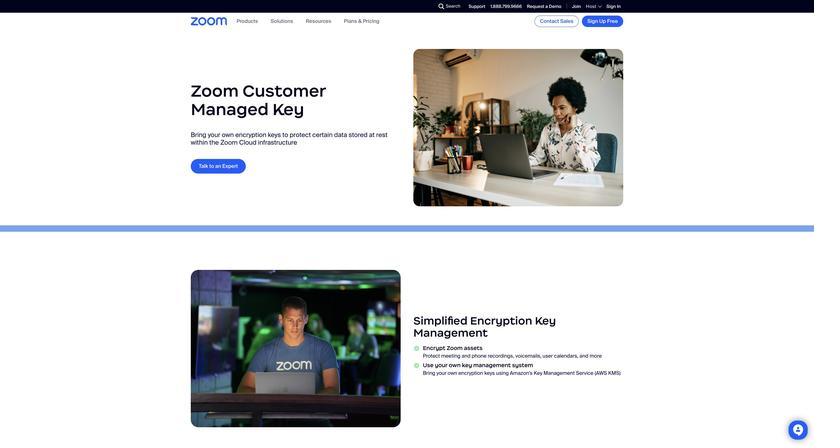 Task type: vqa. For each thing, say whether or not it's contained in the screenshot.
Sign
yes



Task type: locate. For each thing, give the bounding box(es) containing it.
sign
[[607, 3, 616, 9], [587, 18, 598, 24]]

2 vertical spatial own
[[448, 370, 457, 377]]

sign left in
[[607, 3, 616, 9]]

management
[[413, 326, 488, 340], [544, 370, 575, 377]]

contact
[[540, 18, 559, 24]]

1 vertical spatial to
[[209, 163, 214, 170]]

encryption
[[470, 314, 532, 328]]

use
[[423, 362, 434, 369]]

0 vertical spatial encryption
[[235, 131, 266, 139]]

talk
[[199, 163, 208, 170]]

your for use
[[435, 362, 448, 369]]

key
[[273, 99, 304, 119], [535, 314, 556, 328], [534, 370, 542, 377]]

0 vertical spatial own
[[222, 131, 234, 139]]

sign in
[[607, 3, 621, 9]]

1 vertical spatial encryption
[[459, 370, 483, 377]]

1 vertical spatial sign
[[587, 18, 598, 24]]

within
[[191, 138, 208, 147]]

0 vertical spatial zoom
[[191, 80, 239, 101]]

host
[[586, 3, 596, 9]]

own inside 'bring your own encryption keys to protect certain data stored at rest within the zoom cloud infrastructure'
[[222, 131, 234, 139]]

man with zoom shirt image
[[191, 270, 401, 427]]

0 vertical spatial keys
[[268, 131, 281, 139]]

1 horizontal spatial encryption
[[459, 370, 483, 377]]

recordings,
[[488, 353, 514, 360]]

up
[[599, 18, 606, 24]]

0 horizontal spatial encryption
[[235, 131, 266, 139]]

key
[[462, 362, 472, 369]]

zoom inside zoom customer managed key
[[191, 80, 239, 101]]

2 vertical spatial key
[[534, 370, 542, 377]]

0 horizontal spatial and
[[462, 353, 471, 360]]

0 horizontal spatial management
[[413, 326, 488, 340]]

cloud
[[239, 138, 257, 147]]

sign in link
[[607, 3, 621, 9]]

0 horizontal spatial keys
[[268, 131, 281, 139]]

sign up free
[[587, 18, 618, 24]]

1 vertical spatial management
[[544, 370, 575, 377]]

your for bring
[[208, 131, 220, 139]]

1 vertical spatial own
[[449, 362, 461, 369]]

at
[[369, 131, 375, 139]]

keys down management
[[484, 370, 495, 377]]

0 vertical spatial management
[[413, 326, 488, 340]]

1 horizontal spatial and
[[580, 353, 589, 360]]

encryption inside 'bring your own encryption keys to protect certain data stored at rest within the zoom cloud infrastructure'
[[235, 131, 266, 139]]

your right the use
[[435, 362, 448, 369]]

join
[[572, 3, 581, 9]]

0 horizontal spatial to
[[209, 163, 214, 170]]

sign for sign in
[[607, 3, 616, 9]]

your inside 'bring your own encryption keys to protect certain data stored at rest within the zoom cloud infrastructure'
[[208, 131, 220, 139]]

talk to an expert
[[199, 163, 238, 170]]

simplified
[[413, 314, 468, 328]]

1 vertical spatial your
[[435, 362, 448, 369]]

bring left the
[[191, 131, 206, 139]]

your
[[208, 131, 220, 139], [435, 362, 448, 369], [437, 370, 447, 377]]

search image
[[439, 3, 444, 9]]

management
[[473, 362, 511, 369]]

your down meeting
[[437, 370, 447, 377]]

phone
[[472, 353, 487, 360]]

0 vertical spatial bring
[[191, 131, 206, 139]]

resources
[[306, 18, 331, 25]]

protect
[[290, 131, 311, 139]]

data
[[334, 131, 347, 139]]

1 vertical spatial key
[[535, 314, 556, 328]]

1 horizontal spatial keys
[[484, 370, 495, 377]]

2 and from the left
[[580, 353, 589, 360]]

None search field
[[415, 1, 440, 11]]

encryption
[[235, 131, 266, 139], [459, 370, 483, 377]]

1 vertical spatial bring
[[423, 370, 435, 377]]

certain
[[312, 131, 333, 139]]

the
[[209, 138, 219, 147]]

keys inside 'bring your own encryption keys to protect certain data stored at rest within the zoom cloud infrastructure'
[[268, 131, 281, 139]]

to
[[282, 131, 288, 139], [209, 163, 214, 170]]

to left protect
[[282, 131, 288, 139]]

keys left protect
[[268, 131, 281, 139]]

1 horizontal spatial sign
[[607, 3, 616, 9]]

encrypt zoom assets protect meeting and phone recordings, voicemails, user calendars, and more
[[423, 345, 602, 360]]

your down managed
[[208, 131, 220, 139]]

1 vertical spatial zoom
[[220, 138, 238, 147]]

keys
[[268, 131, 281, 139], [484, 370, 495, 377]]

to inside 'bring your own encryption keys to protect certain data stored at rest within the zoom cloud infrastructure'
[[282, 131, 288, 139]]

1 horizontal spatial to
[[282, 131, 288, 139]]

bring down the use
[[423, 370, 435, 377]]

zoom
[[191, 80, 239, 101], [220, 138, 238, 147], [447, 345, 463, 352]]

zoom logo image
[[191, 17, 227, 25]]

use your own key management system bring your own encryption keys using amazon's key management service (aws kms)
[[423, 362, 621, 377]]

zoom customer managed key
[[191, 80, 326, 119]]

infrastructure
[[258, 138, 297, 147]]

sign left the up
[[587, 18, 598, 24]]

1 vertical spatial keys
[[484, 370, 495, 377]]

0 vertical spatial your
[[208, 131, 220, 139]]

and left more
[[580, 353, 589, 360]]

1 horizontal spatial bring
[[423, 370, 435, 377]]

user
[[543, 353, 553, 360]]

management up encrypt
[[413, 326, 488, 340]]

own for key
[[449, 362, 461, 369]]

0 horizontal spatial sign
[[587, 18, 598, 24]]

0 vertical spatial sign
[[607, 3, 616, 9]]

solutions button
[[271, 18, 293, 25]]

0 horizontal spatial bring
[[191, 131, 206, 139]]

stored
[[349, 131, 368, 139]]

to left an
[[209, 163, 214, 170]]

encryption inside use your own key management system bring your own encryption keys using amazon's key management service (aws kms)
[[459, 370, 483, 377]]

bring inside use your own key management system bring your own encryption keys using amazon's key management service (aws kms)
[[423, 370, 435, 377]]

system
[[512, 362, 533, 369]]

in
[[617, 3, 621, 9]]

0 vertical spatial key
[[273, 99, 304, 119]]

&
[[358, 18, 362, 25]]

and up key
[[462, 353, 471, 360]]

and
[[462, 353, 471, 360], [580, 353, 589, 360]]

own
[[222, 131, 234, 139], [449, 362, 461, 369], [448, 370, 457, 377]]

key inside use your own key management system bring your own encryption keys using amazon's key management service (aws kms)
[[534, 370, 542, 377]]

2 vertical spatial zoom
[[447, 345, 463, 352]]

0 vertical spatial to
[[282, 131, 288, 139]]

management down the calendars,
[[544, 370, 575, 377]]

bring
[[191, 131, 206, 139], [423, 370, 435, 377]]

support
[[469, 3, 485, 9]]

plans & pricing
[[344, 18, 380, 25]]

1 horizontal spatial management
[[544, 370, 575, 377]]



Task type: describe. For each thing, give the bounding box(es) containing it.
free
[[607, 18, 618, 24]]

2 vertical spatial your
[[437, 370, 447, 377]]

a
[[545, 3, 548, 9]]

managed
[[191, 99, 269, 119]]

request
[[527, 3, 544, 9]]

to inside talk to an expert link
[[209, 163, 214, 170]]

bring your own encryption keys to protect certain data stored at rest within the zoom cloud infrastructure
[[191, 131, 388, 147]]

request a demo
[[527, 3, 562, 9]]

simplified encryption key management
[[413, 314, 556, 340]]

resources button
[[306, 18, 331, 25]]

talk to an expert link
[[191, 159, 246, 174]]

more
[[590, 353, 602, 360]]

woman at desk on phone image
[[413, 49, 623, 206]]

an
[[215, 163, 221, 170]]

products button
[[237, 18, 258, 25]]

host button
[[586, 3, 602, 9]]

sales
[[560, 18, 573, 24]]

sign up free link
[[582, 16, 623, 27]]

solutions
[[271, 18, 293, 25]]

calendars,
[[554, 353, 578, 360]]

join link
[[572, 3, 581, 9]]

voicemails,
[[515, 353, 542, 360]]

rest
[[376, 131, 388, 139]]

zoom inside 'bring your own encryption keys to protect certain data stored at rest within the zoom cloud infrastructure'
[[220, 138, 238, 147]]

contact sales link
[[535, 16, 579, 27]]

key inside simplified encryption key management
[[535, 314, 556, 328]]

expert
[[222, 163, 238, 170]]

(aws
[[595, 370, 607, 377]]

amazon's
[[510, 370, 533, 377]]

demo
[[549, 3, 562, 9]]

support link
[[469, 3, 485, 9]]

meeting
[[441, 353, 461, 360]]

search
[[446, 3, 460, 9]]

encrypt
[[423, 345, 445, 352]]

keys inside use your own key management system bring your own encryption keys using amazon's key management service (aws kms)
[[484, 370, 495, 377]]

management inside simplified encryption key management
[[413, 326, 488, 340]]

contact sales
[[540, 18, 573, 24]]

zoom customer managed key main content
[[0, 30, 814, 446]]

zoom inside encrypt zoom assets protect meeting and phone recordings, voicemails, user calendars, and more
[[447, 345, 463, 352]]

sign for sign up free
[[587, 18, 598, 24]]

1.888.799.9666
[[491, 3, 522, 9]]

own for encryption
[[222, 131, 234, 139]]

search image
[[439, 3, 444, 9]]

products
[[237, 18, 258, 25]]

bring inside 'bring your own encryption keys to protect certain data stored at rest within the zoom cloud infrastructure'
[[191, 131, 206, 139]]

request a demo link
[[527, 3, 562, 9]]

customer
[[243, 80, 326, 101]]

assets
[[464, 345, 483, 352]]

pricing
[[363, 18, 380, 25]]

plans & pricing link
[[344, 18, 380, 25]]

1 and from the left
[[462, 353, 471, 360]]

plans
[[344, 18, 357, 25]]

key inside zoom customer managed key
[[273, 99, 304, 119]]

service
[[576, 370, 594, 377]]

kms)
[[608, 370, 621, 377]]

management inside use your own key management system bring your own encryption keys using amazon's key management service (aws kms)
[[544, 370, 575, 377]]

protect
[[423, 353, 440, 360]]

1.888.799.9666 link
[[491, 3, 522, 9]]

using
[[496, 370, 509, 377]]



